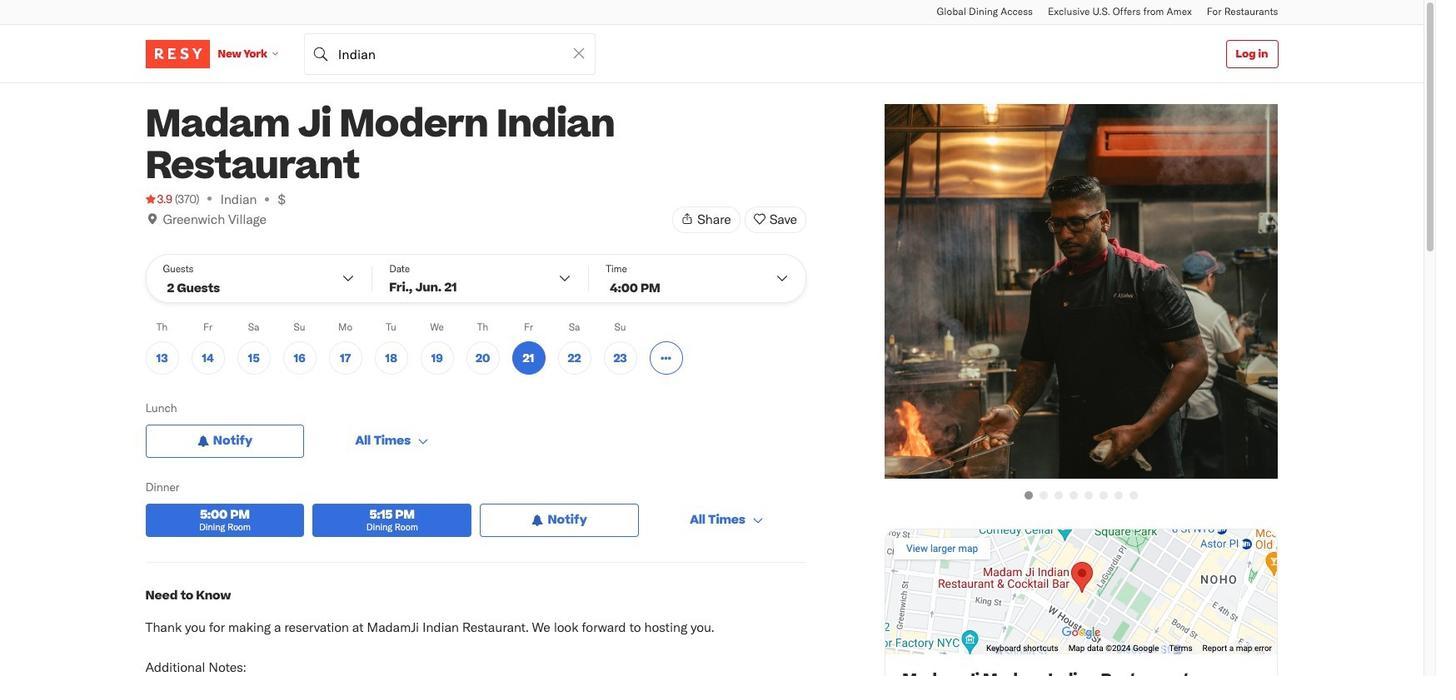 Task type: describe. For each thing, give the bounding box(es) containing it.
Search restaurants, cuisines, etc. text field
[[304, 33, 595, 75]]



Task type: locate. For each thing, give the bounding box(es) containing it.
clear search image
[[571, 46, 586, 61]]

None field
[[304, 33, 595, 75]]

3.9 out of 5 stars image
[[145, 191, 172, 207]]



Task type: vqa. For each thing, say whether or not it's contained in the screenshot.
4.7 out of 5 stars icon
no



